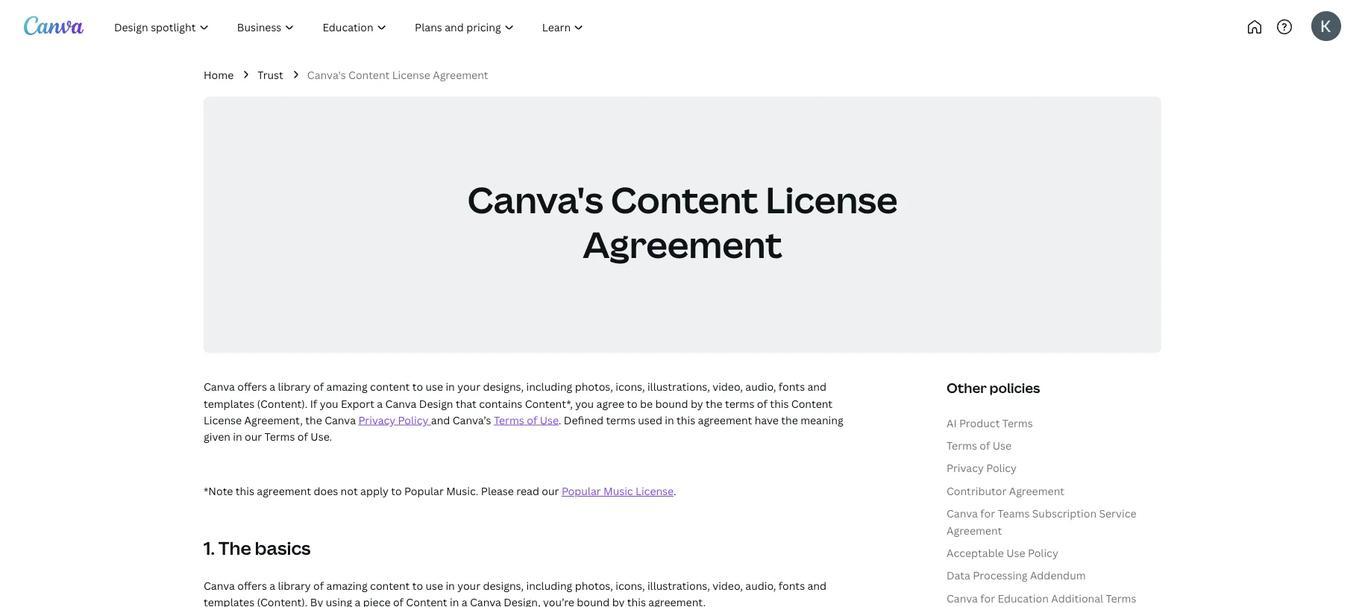 Task type: locate. For each thing, give the bounding box(es) containing it.
1 vertical spatial terms
[[606, 413, 636, 427]]

piece
[[363, 595, 391, 607]]

illustrations,
[[648, 380, 710, 394], [648, 579, 710, 593]]

0 vertical spatial your
[[458, 380, 481, 394]]

this inside . defined terms used in this agreement have the meaning given in our terms of use.
[[677, 413, 696, 427]]

use down content*,
[[540, 413, 559, 427]]

0 horizontal spatial privacy policy link
[[359, 413, 431, 427]]

0 vertical spatial photos,
[[575, 380, 613, 394]]

audio,
[[746, 380, 776, 394], [746, 579, 776, 593]]

use for content
[[426, 579, 443, 593]]

amazing
[[327, 380, 368, 394], [327, 579, 368, 593]]

1 horizontal spatial you
[[576, 397, 594, 411]]

video, inside canva offers a library of amazing content to use in your designs, including photos, icons, illustrations, video, audio, fonts and templates (content). by using a piece of content in a canva design, you're bound by this agreement.
[[713, 579, 743, 593]]

use up the data processing addendum link
[[1007, 546, 1026, 560]]

your inside the canva offers a library of amazing content to use in your designs, including photos, icons, illustrations, video, audio, fonts and templates (content). if you export a canva design that contains content*, you agree to be bound by the terms of this content license agreement, the canva
[[458, 380, 481, 394]]

2 offers from the top
[[238, 579, 267, 593]]

acceptable
[[947, 546, 1004, 560]]

0 vertical spatial use
[[426, 380, 443, 394]]

our
[[245, 430, 262, 444], [542, 484, 559, 498]]

audio, for agreement.
[[746, 579, 776, 593]]

designs,
[[483, 380, 524, 394], [483, 579, 524, 593]]

1 designs, from the top
[[483, 380, 524, 394]]

video,
[[713, 380, 743, 394], [713, 579, 743, 593]]

and for agree
[[808, 380, 827, 394]]

0 vertical spatial agreement
[[698, 413, 752, 427]]

bound right "be"
[[656, 397, 688, 411]]

0 vertical spatial privacy
[[359, 413, 396, 427]]

popular left music.
[[405, 484, 444, 498]]

1 horizontal spatial agreement
[[698, 413, 752, 427]]

1 icons, from the top
[[616, 380, 645, 394]]

library for by
[[278, 579, 311, 593]]

icons, inside the canva offers a library of amazing content to use in your designs, including photos, icons, illustrations, video, audio, fonts and templates (content). if you export a canva design that contains content*, you agree to be bound by the terms of this content license agreement, the canva
[[616, 380, 645, 394]]

agreement
[[433, 68, 488, 82], [583, 220, 783, 269], [1010, 484, 1065, 498], [947, 523, 1003, 538]]

2 use from the top
[[426, 579, 443, 593]]

agreement left have
[[698, 413, 752, 427]]

privacy
[[359, 413, 396, 427], [947, 461, 984, 475]]

terms inside . defined terms used in this agreement have the meaning given in our terms of use.
[[606, 413, 636, 427]]

and for you're
[[808, 579, 827, 593]]

0 vertical spatial content
[[370, 380, 410, 394]]

illustrations, up "be"
[[648, 380, 710, 394]]

1 horizontal spatial privacy
[[947, 461, 984, 475]]

bound
[[656, 397, 688, 411], [577, 595, 610, 607]]

1 library from the top
[[278, 380, 311, 394]]

1 vertical spatial policy
[[987, 461, 1017, 475]]

ai product terms link
[[947, 416, 1033, 430]]

including up content*,
[[526, 380, 573, 394]]

2 templates from the top
[[204, 595, 255, 607]]

including inside the canva offers a library of amazing content to use in your designs, including photos, icons, illustrations, video, audio, fonts and templates (content). if you export a canva design that contains content*, you agree to be bound by the terms of this content license agreement, the canva
[[526, 380, 573, 394]]

0 vertical spatial (content).
[[257, 397, 308, 411]]

1 vertical spatial illustrations,
[[648, 579, 710, 593]]

of up if
[[313, 380, 324, 394]]

this left agreement.
[[627, 595, 646, 607]]

0 horizontal spatial bound
[[577, 595, 610, 607]]

designs, for content*,
[[483, 380, 524, 394]]

illustrations, up agreement.
[[648, 579, 710, 593]]

this inside canva offers a library of amazing content to use in your designs, including photos, icons, illustrations, video, audio, fonts and templates (content). by using a piece of content in a canva design, you're bound by this agreement.
[[627, 595, 646, 607]]

(content). inside canva offers a library of amazing content to use in your designs, including photos, icons, illustrations, video, audio, fonts and templates (content). by using a piece of content in a canva design, you're bound by this agreement.
[[257, 595, 308, 607]]

0 vertical spatial our
[[245, 430, 262, 444]]

2 vertical spatial policy
[[1028, 546, 1059, 560]]

privacy policy link
[[359, 413, 431, 427], [947, 461, 1017, 475]]

read
[[517, 484, 540, 498]]

data processing addendum
[[947, 569, 1086, 583]]

subscription
[[1033, 507, 1097, 521]]

1 templates from the top
[[204, 397, 255, 411]]

of left use.
[[298, 430, 308, 444]]

for inside the canva for teams subscription service agreement
[[981, 507, 996, 521]]

1 vertical spatial designs,
[[483, 579, 524, 593]]

library up by
[[278, 579, 311, 593]]

for for education
[[981, 591, 996, 606]]

our down agreement,
[[245, 430, 262, 444]]

1 vertical spatial (content).
[[257, 595, 308, 607]]

1 vertical spatial your
[[458, 579, 481, 593]]

. defined terms used in this agreement have the meaning given in our terms of use.
[[204, 413, 844, 444]]

have
[[755, 413, 779, 427]]

1 vertical spatial by
[[612, 595, 625, 607]]

1 vertical spatial amazing
[[327, 579, 368, 593]]

designs, inside the canva offers a library of amazing content to use in your designs, including photos, icons, illustrations, video, audio, fonts and templates (content). if you export a canva design that contains content*, you agree to be bound by the terms of this content license agreement, the canva
[[483, 380, 524, 394]]

icons, inside canva offers a library of amazing content to use in your designs, including photos, icons, illustrations, video, audio, fonts and templates (content). by using a piece of content in a canva design, you're bound by this agreement.
[[616, 579, 645, 593]]

in
[[446, 380, 455, 394], [665, 413, 674, 427], [233, 430, 242, 444], [446, 579, 455, 593], [450, 595, 459, 607]]

offers inside canva offers a library of amazing content to use in your designs, including photos, icons, illustrations, video, audio, fonts and templates (content). by using a piece of content in a canva design, you're bound by this agreement.
[[238, 579, 267, 593]]

popular left music
[[562, 484, 601, 498]]

1 horizontal spatial policy
[[987, 461, 1017, 475]]

1 offers from the top
[[238, 380, 267, 394]]

1 vertical spatial fonts
[[779, 579, 805, 593]]

policy for privacy policy and canva's terms of use
[[398, 413, 429, 427]]

a left design, at the left bottom of the page
[[462, 595, 468, 607]]

templates up given
[[204, 397, 255, 411]]

video, inside the canva offers a library of amazing content to use in your designs, including photos, icons, illustrations, video, audio, fonts and templates (content). if you export a canva design that contains content*, you agree to be bound by the terms of this content license agreement, the canva
[[713, 380, 743, 394]]

2 including from the top
[[526, 579, 573, 593]]

including inside canva offers a library of amazing content to use in your designs, including photos, icons, illustrations, video, audio, fonts and templates (content). by using a piece of content in a canva design, you're bound by this agreement.
[[526, 579, 573, 593]]

1 vertical spatial for
[[981, 591, 996, 606]]

content
[[370, 380, 410, 394], [370, 579, 410, 593]]

1 horizontal spatial privacy policy link
[[947, 461, 1017, 475]]

0 vertical spatial and
[[808, 380, 827, 394]]

acceptable use policy
[[947, 546, 1059, 560]]

photos, inside canva offers a library of amazing content to use in your designs, including photos, icons, illustrations, video, audio, fonts and templates (content). by using a piece of content in a canva design, you're bound by this agreement.
[[575, 579, 613, 593]]

0 horizontal spatial policy
[[398, 413, 429, 427]]

0 vertical spatial canva's
[[307, 68, 346, 82]]

terms down ai
[[947, 439, 978, 453]]

(content). for if
[[257, 397, 308, 411]]

terms down agreement,
[[265, 430, 295, 444]]

of right piece
[[393, 595, 404, 607]]

0 horizontal spatial privacy
[[359, 413, 396, 427]]

.
[[559, 413, 562, 427], [674, 484, 677, 498]]

1 horizontal spatial our
[[542, 484, 559, 498]]

terms inside . defined terms used in this agreement have the meaning given in our terms of use.
[[265, 430, 295, 444]]

bound inside canva offers a library of amazing content to use in your designs, including photos, icons, illustrations, video, audio, fonts and templates (content). by using a piece of content in a canva design, you're bound by this agreement.
[[577, 595, 610, 607]]

1 horizontal spatial popular
[[562, 484, 601, 498]]

0 vertical spatial templates
[[204, 397, 255, 411]]

content for canva
[[370, 380, 410, 394]]

library up if
[[278, 380, 311, 394]]

the down if
[[305, 413, 322, 427]]

and inside canva offers a library of amazing content to use in your designs, including photos, icons, illustrations, video, audio, fonts and templates (content). by using a piece of content in a canva design, you're bound by this agreement.
[[808, 579, 827, 593]]

by left agreement.
[[612, 595, 625, 607]]

0 vertical spatial bound
[[656, 397, 688, 411]]

use inside canva offers a library of amazing content to use in your designs, including photos, icons, illustrations, video, audio, fonts and templates (content). by using a piece of content in a canva design, you're bound by this agreement.
[[426, 579, 443, 593]]

1 content from the top
[[370, 380, 410, 394]]

2 popular from the left
[[562, 484, 601, 498]]

library inside canva offers a library of amazing content to use in your designs, including photos, icons, illustrations, video, audio, fonts and templates (content). by using a piece of content in a canva design, you're bound by this agreement.
[[278, 579, 311, 593]]

offers up agreement,
[[238, 380, 267, 394]]

bound right you're
[[577, 595, 610, 607]]

of inside . defined terms used in this agreement have the meaning given in our terms of use.
[[298, 430, 308, 444]]

. inside . defined terms used in this agreement have the meaning given in our terms of use.
[[559, 413, 562, 427]]

canva's
[[307, 68, 346, 82], [468, 175, 604, 224]]

1 vertical spatial agreement
[[257, 484, 311, 498]]

our inside . defined terms used in this agreement have the meaning given in our terms of use.
[[245, 430, 262, 444]]

design,
[[504, 595, 541, 607]]

2 your from the top
[[458, 579, 481, 593]]

use
[[426, 380, 443, 394], [426, 579, 443, 593]]

amazing inside canva offers a library of amazing content to use in your designs, including photos, icons, illustrations, video, audio, fonts and templates (content). by using a piece of content in a canva design, you're bound by this agreement.
[[327, 579, 368, 593]]

1 illustrations, from the top
[[648, 380, 710, 394]]

0 vertical spatial by
[[691, 397, 704, 411]]

0 vertical spatial amazing
[[327, 380, 368, 394]]

2 library from the top
[[278, 579, 311, 593]]

canva left design, at the left bottom of the page
[[470, 595, 501, 607]]

policy up the addendum
[[1028, 546, 1059, 560]]

amazing inside the canva offers a library of amazing content to use in your designs, including photos, icons, illustrations, video, audio, fonts and templates (content). if you export a canva design that contains content*, you agree to be bound by the terms of this content license agreement, the canva
[[327, 380, 368, 394]]

agreement
[[698, 413, 752, 427], [257, 484, 311, 498]]

0 horizontal spatial our
[[245, 430, 262, 444]]

2 icons, from the top
[[616, 579, 645, 593]]

0 vertical spatial fonts
[[779, 380, 805, 394]]

your inside canva offers a library of amazing content to use in your designs, including photos, icons, illustrations, video, audio, fonts and templates (content). by using a piece of content in a canva design, you're bound by this agreement.
[[458, 579, 481, 593]]

you up defined
[[576, 397, 594, 411]]

for down processing
[[981, 591, 996, 606]]

fonts inside canva offers a library of amazing content to use in your designs, including photos, icons, illustrations, video, audio, fonts and templates (content). by using a piece of content in a canva design, you're bound by this agreement.
[[779, 579, 805, 593]]

0 horizontal spatial popular
[[405, 484, 444, 498]]

0 vertical spatial .
[[559, 413, 562, 427]]

1 popular from the left
[[405, 484, 444, 498]]

1 horizontal spatial .
[[674, 484, 677, 498]]

0 horizontal spatial terms of use link
[[494, 413, 559, 427]]

designs, inside canva offers a library of amazing content to use in your designs, including photos, icons, illustrations, video, audio, fonts and templates (content). by using a piece of content in a canva design, you're bound by this agreement.
[[483, 579, 524, 593]]

and inside the canva offers a library of amazing content to use in your designs, including photos, icons, illustrations, video, audio, fonts and templates (content). if you export a canva design that contains content*, you agree to be bound by the terms of this content license agreement, the canva
[[808, 380, 827, 394]]

(content).
[[257, 397, 308, 411], [257, 595, 308, 607]]

. right music
[[674, 484, 677, 498]]

0 vertical spatial terms
[[725, 397, 755, 411]]

. down content*,
[[559, 413, 562, 427]]

2 video, from the top
[[713, 579, 743, 593]]

amazing for a
[[327, 579, 368, 593]]

contributor
[[947, 484, 1007, 498]]

content inside canva offers a library of amazing content to use in your designs, including photos, icons, illustrations, video, audio, fonts and templates (content). by using a piece of content in a canva design, you're bound by this agreement.
[[370, 579, 410, 593]]

1 audio, from the top
[[746, 380, 776, 394]]

illustrations, inside the canva offers a library of amazing content to use in your designs, including photos, icons, illustrations, video, audio, fonts and templates (content). if you export a canva design that contains content*, you agree to be bound by the terms of this content license agreement, the canva
[[648, 380, 710, 394]]

canva
[[204, 380, 235, 394], [386, 397, 417, 411], [325, 413, 356, 427], [947, 507, 978, 521], [204, 579, 235, 593], [947, 591, 978, 606], [470, 595, 501, 607]]

video, for by
[[713, 380, 743, 394]]

0 vertical spatial audio,
[[746, 380, 776, 394]]

by inside canva offers a library of amazing content to use in your designs, including photos, icons, illustrations, video, audio, fonts and templates (content). by using a piece of content in a canva design, you're bound by this agreement.
[[612, 595, 625, 607]]

templates inside the canva offers a library of amazing content to use in your designs, including photos, icons, illustrations, video, audio, fonts and templates (content). if you export a canva design that contains content*, you agree to be bound by the terms of this content license agreement, the canva
[[204, 397, 255, 411]]

photos,
[[575, 380, 613, 394], [575, 579, 613, 593]]

this
[[770, 397, 789, 411], [677, 413, 696, 427], [236, 484, 254, 498], [627, 595, 646, 607]]

0 horizontal spatial terms
[[606, 413, 636, 427]]

privacy down export
[[359, 413, 396, 427]]

including up you're
[[526, 579, 573, 593]]

1 fonts from the top
[[779, 380, 805, 394]]

terms of use
[[947, 439, 1012, 453]]

2 vertical spatial and
[[808, 579, 827, 593]]

2 photos, from the top
[[575, 579, 613, 593]]

does
[[314, 484, 338, 498]]

1 vertical spatial use
[[426, 579, 443, 593]]

use
[[540, 413, 559, 427], [993, 439, 1012, 453], [1007, 546, 1026, 560]]

ai
[[947, 416, 957, 430]]

1 vertical spatial audio,
[[746, 579, 776, 593]]

fonts
[[779, 380, 805, 394], [779, 579, 805, 593]]

library inside the canva offers a library of amazing content to use in your designs, including photos, icons, illustrations, video, audio, fonts and templates (content). if you export a canva design that contains content*, you agree to be bound by the terms of this content license agreement, the canva
[[278, 380, 311, 394]]

0 vertical spatial including
[[526, 380, 573, 394]]

for
[[981, 507, 996, 521], [981, 591, 996, 606]]

for for teams
[[981, 507, 996, 521]]

2 fonts from the top
[[779, 579, 805, 593]]

1 (content). from the top
[[257, 397, 308, 411]]

this up have
[[770, 397, 789, 411]]

terms of use link down content*,
[[494, 413, 559, 427]]

0 horizontal spatial .
[[559, 413, 562, 427]]

canva for education additional terms
[[947, 591, 1137, 606]]

2 (content). from the top
[[257, 595, 308, 607]]

your
[[458, 380, 481, 394], [458, 579, 481, 593]]

templates inside canva offers a library of amazing content to use in your designs, including photos, icons, illustrations, video, audio, fonts and templates (content). by using a piece of content in a canva design, you're bound by this agreement.
[[204, 595, 255, 607]]

2 content from the top
[[370, 579, 410, 593]]

terms inside the canva offers a library of amazing content to use in your designs, including photos, icons, illustrations, video, audio, fonts and templates (content). if you export a canva design that contains content*, you agree to be bound by the terms of this content license agreement, the canva
[[725, 397, 755, 411]]

the right have
[[782, 413, 798, 427]]

agreement left does
[[257, 484, 311, 498]]

privacy policy link down terms of use
[[947, 461, 1017, 475]]

audio, inside the canva offers a library of amazing content to use in your designs, including photos, icons, illustrations, video, audio, fonts and templates (content). if you export a canva design that contains content*, you agree to be bound by the terms of this content license agreement, the canva
[[746, 380, 776, 394]]

1 vertical spatial privacy policy link
[[947, 461, 1017, 475]]

amazing up using on the bottom of page
[[327, 579, 368, 593]]

canva up given
[[204, 380, 235, 394]]

use inside the canva offers a library of amazing content to use in your designs, including photos, icons, illustrations, video, audio, fonts and templates (content). if you export a canva design that contains content*, you agree to be bound by the terms of this content license agreement, the canva
[[426, 380, 443, 394]]

1 vertical spatial including
[[526, 579, 573, 593]]

the
[[706, 397, 723, 411], [305, 413, 322, 427], [782, 413, 798, 427]]

designs, up contains
[[483, 380, 524, 394]]

music.
[[446, 484, 479, 498]]

1 for from the top
[[981, 507, 996, 521]]

popular
[[405, 484, 444, 498], [562, 484, 601, 498]]

policies
[[990, 379, 1041, 397]]

and
[[808, 380, 827, 394], [431, 413, 450, 427], [808, 579, 827, 593]]

the right "be"
[[706, 397, 723, 411]]

2 amazing from the top
[[327, 579, 368, 593]]

1 vertical spatial .
[[674, 484, 677, 498]]

0 vertical spatial library
[[278, 380, 311, 394]]

canva's content license agreement
[[307, 68, 488, 82], [468, 175, 898, 269]]

0 vertical spatial icons,
[[616, 380, 645, 394]]

0 vertical spatial policy
[[398, 413, 429, 427]]

1 horizontal spatial terms of use link
[[947, 439, 1012, 453]]

license
[[392, 68, 430, 82], [766, 175, 898, 224], [204, 413, 242, 427], [636, 484, 674, 498]]

use down ai product terms
[[993, 439, 1012, 453]]

content up export
[[370, 380, 410, 394]]

you right if
[[320, 397, 339, 411]]

1 horizontal spatial terms
[[725, 397, 755, 411]]

1 vertical spatial library
[[278, 579, 311, 593]]

terms of use link
[[494, 413, 559, 427], [947, 439, 1012, 453]]

license inside the canva offers a library of amazing content to use in your designs, including photos, icons, illustrations, video, audio, fonts and templates (content). if you export a canva design that contains content*, you agree to be bound by the terms of this content license agreement, the canva
[[204, 413, 242, 427]]

2 horizontal spatial the
[[782, 413, 798, 427]]

1 horizontal spatial the
[[706, 397, 723, 411]]

product
[[960, 416, 1000, 430]]

1 horizontal spatial canva's
[[468, 175, 604, 224]]

1 use from the top
[[426, 380, 443, 394]]

content inside the canva offers a library of amazing content to use in your designs, including photos, icons, illustrations, video, audio, fonts and templates (content). if you export a canva design that contains content*, you agree to be bound by the terms of this content license agreement, the canva
[[370, 380, 410, 394]]

privacy up contributor
[[947, 461, 984, 475]]

used
[[638, 413, 663, 427]]

0 vertical spatial offers
[[238, 380, 267, 394]]

policy down design
[[398, 413, 429, 427]]

2 for from the top
[[981, 591, 996, 606]]

2 illustrations, from the top
[[648, 579, 710, 593]]

canva down contributor
[[947, 507, 978, 521]]

0 horizontal spatial by
[[612, 595, 625, 607]]

contains
[[479, 397, 523, 411]]

you
[[320, 397, 339, 411], [576, 397, 594, 411]]

our right read
[[542, 484, 559, 498]]

content
[[349, 68, 390, 82], [611, 175, 759, 224], [792, 397, 833, 411], [406, 595, 447, 607]]

a up agreement,
[[270, 380, 276, 394]]

(content). up agreement,
[[257, 397, 308, 411]]

1 vertical spatial photos,
[[575, 579, 613, 593]]

2 designs, from the top
[[483, 579, 524, 593]]

1 video, from the top
[[713, 380, 743, 394]]

illustrations, inside canva offers a library of amazing content to use in your designs, including photos, icons, illustrations, video, audio, fonts and templates (content). by using a piece of content in a canva design, you're bound by this agreement.
[[648, 579, 710, 593]]

*note this agreement does not apply to popular music. please read our popular music license .
[[204, 484, 677, 498]]

terms
[[494, 413, 525, 427], [1003, 416, 1033, 430], [265, 430, 295, 444], [947, 439, 978, 453], [1106, 591, 1137, 606]]

offers
[[238, 380, 267, 394], [238, 579, 267, 593]]

a down basics
[[270, 579, 276, 593]]

fonts inside the canva offers a library of amazing content to use in your designs, including photos, icons, illustrations, video, audio, fonts and templates (content). if you export a canva design that contains content*, you agree to be bound by the terms of this content license agreement, the canva
[[779, 380, 805, 394]]

offers for canva offers a library of amazing content to use in your designs, including photos, icons, illustrations, video, audio, fonts and templates (content). if you export a canva design that contains content*, you agree to be bound by the terms of this content license agreement, the canva
[[238, 380, 267, 394]]

agreement inside the canva for teams subscription service agreement
[[947, 523, 1003, 538]]

0 vertical spatial designs,
[[483, 380, 524, 394]]

basics
[[255, 536, 311, 560]]

(content). for by
[[257, 595, 308, 607]]

policy
[[398, 413, 429, 427], [987, 461, 1017, 475], [1028, 546, 1059, 560]]

(content). left by
[[257, 595, 308, 607]]

terms
[[725, 397, 755, 411], [606, 413, 636, 427]]

(content). inside the canva offers a library of amazing content to use in your designs, including photos, icons, illustrations, video, audio, fonts and templates (content). if you export a canva design that contains content*, you agree to be bound by the terms of this content license agreement, the canva
[[257, 397, 308, 411]]

0 vertical spatial illustrations,
[[648, 380, 710, 394]]

terms right additional
[[1106, 591, 1137, 606]]

a
[[270, 380, 276, 394], [377, 397, 383, 411], [270, 579, 276, 593], [355, 595, 361, 607], [462, 595, 468, 607]]

0 horizontal spatial you
[[320, 397, 339, 411]]

templates down the
[[204, 595, 255, 607]]

this right used
[[677, 413, 696, 427]]

for down contributor
[[981, 507, 996, 521]]

privacy policy link down export
[[359, 413, 431, 427]]

policy up contributor agreement
[[987, 461, 1017, 475]]

templates for canva offers a library of amazing content to use in your designs, including photos, icons, illustrations, video, audio, fonts and templates (content). by using a piece of content in a canva design, you're bound by this agreement.
[[204, 595, 255, 607]]

1 amazing from the top
[[327, 380, 368, 394]]

content up piece
[[370, 579, 410, 593]]

1 your from the top
[[458, 380, 481, 394]]

1 vertical spatial video,
[[713, 579, 743, 593]]

1 horizontal spatial bound
[[656, 397, 688, 411]]

canva left design
[[386, 397, 417, 411]]

2 audio, from the top
[[746, 579, 776, 593]]

in inside the canva offers a library of amazing content to use in your designs, including photos, icons, illustrations, video, audio, fonts and templates (content). if you export a canva design that contains content*, you agree to be bound by the terms of this content license agreement, the canva
[[446, 380, 455, 394]]

including for you
[[526, 380, 573, 394]]

your for contains
[[458, 380, 481, 394]]

offers inside the canva offers a library of amazing content to use in your designs, including photos, icons, illustrations, video, audio, fonts and templates (content). if you export a canva design that contains content*, you agree to be bound by the terms of this content license agreement, the canva
[[238, 380, 267, 394]]

1 vertical spatial templates
[[204, 595, 255, 607]]

by
[[691, 397, 704, 411], [612, 595, 625, 607]]

of up privacy policy
[[980, 439, 991, 453]]

by right "be"
[[691, 397, 704, 411]]

offers down 1. the basics
[[238, 579, 267, 593]]

audio, inside canva offers a library of amazing content to use in your designs, including photos, icons, illustrations, video, audio, fonts and templates (content). by using a piece of content in a canva design, you're bound by this agreement.
[[746, 579, 776, 593]]

music
[[604, 484, 633, 498]]

to
[[412, 380, 423, 394], [627, 397, 638, 411], [391, 484, 402, 498], [412, 579, 423, 593]]

terms down contains
[[494, 413, 525, 427]]

canva down export
[[325, 413, 356, 427]]

1 vertical spatial content
[[370, 579, 410, 593]]

templates
[[204, 397, 255, 411], [204, 595, 255, 607]]

icons, for by
[[616, 579, 645, 593]]

1 vertical spatial privacy
[[947, 461, 984, 475]]

0 horizontal spatial agreement
[[257, 484, 311, 498]]

1 photos, from the top
[[575, 380, 613, 394]]

1 vertical spatial bound
[[577, 595, 610, 607]]

1 horizontal spatial by
[[691, 397, 704, 411]]

amazing up export
[[327, 380, 368, 394]]

by
[[310, 595, 323, 607]]

fonts for canva offers a library of amazing content to use in your designs, including photos, icons, illustrations, video, audio, fonts and templates (content). by using a piece of content in a canva design, you're bound by this agreement.
[[779, 579, 805, 593]]

photos, inside the canva offers a library of amazing content to use in your designs, including photos, icons, illustrations, video, audio, fonts and templates (content). if you export a canva design that contains content*, you agree to be bound by the terms of this content license agreement, the canva
[[575, 380, 613, 394]]

1 vertical spatial icons,
[[616, 579, 645, 593]]

designs, up design, at the left bottom of the page
[[483, 579, 524, 593]]

0 vertical spatial video,
[[713, 380, 743, 394]]

terms of use link down product
[[947, 439, 1012, 453]]

agree
[[597, 397, 625, 411]]

library for if
[[278, 380, 311, 394]]

1 including from the top
[[526, 380, 573, 394]]

0 vertical spatial for
[[981, 507, 996, 521]]

if
[[310, 397, 317, 411]]

1 vertical spatial offers
[[238, 579, 267, 593]]

of
[[313, 380, 324, 394], [757, 397, 768, 411], [527, 413, 538, 427], [298, 430, 308, 444], [980, 439, 991, 453], [313, 579, 324, 593], [393, 595, 404, 607]]



Task type: vqa. For each thing, say whether or not it's contained in the screenshot.
Creators You Follow link
no



Task type: describe. For each thing, give the bounding box(es) containing it.
defined
[[564, 413, 604, 427]]

bound inside the canva offers a library of amazing content to use in your designs, including photos, icons, illustrations, video, audio, fonts and templates (content). if you export a canva design that contains content*, you agree to be bound by the terms of this content license agreement, the canva
[[656, 397, 688, 411]]

1.
[[204, 536, 215, 560]]

agreement.
[[649, 595, 706, 607]]

of down content*,
[[527, 413, 538, 427]]

offers for canva offers a library of amazing content to use in your designs, including photos, icons, illustrations, video, audio, fonts and templates (content). by using a piece of content in a canva design, you're bound by this agreement.
[[238, 579, 267, 593]]

ai product terms
[[947, 416, 1033, 430]]

including for design,
[[526, 579, 573, 593]]

additional
[[1052, 591, 1104, 606]]

a right using on the bottom of page
[[355, 595, 361, 607]]

illustrations, for by
[[648, 380, 710, 394]]

policy for privacy policy
[[987, 461, 1017, 475]]

using
[[326, 595, 352, 607]]

popular music license link
[[562, 484, 674, 498]]

*note
[[204, 484, 233, 498]]

home
[[204, 68, 234, 82]]

data
[[947, 569, 971, 583]]

canva's
[[453, 413, 491, 427]]

photos, for you're
[[575, 579, 613, 593]]

other policies
[[947, 379, 1041, 397]]

terms down "policies"
[[1003, 416, 1033, 430]]

of up have
[[757, 397, 768, 411]]

to inside canva offers a library of amazing content to use in your designs, including photos, icons, illustrations, video, audio, fonts and templates (content). by using a piece of content in a canva design, you're bound by this agreement.
[[412, 579, 423, 593]]

your for a
[[458, 579, 481, 593]]

fonts for canva offers a library of amazing content to use in your designs, including photos, icons, illustrations, video, audio, fonts and templates (content). if you export a canva design that contains content*, you agree to be bound by the terms of this content license agreement, the canva
[[779, 380, 805, 394]]

canva inside the canva for teams subscription service agreement
[[947, 507, 978, 521]]

canva offers a library of amazing content to use in your designs, including photos, icons, illustrations, video, audio, fonts and templates (content). if you export a canva design that contains content*, you agree to be bound by the terms of this content license agreement, the canva
[[204, 380, 833, 427]]

canva down "data"
[[947, 591, 978, 606]]

amazing for export
[[327, 380, 368, 394]]

privacy for privacy policy and canva's terms of use
[[359, 413, 396, 427]]

1 you from the left
[[320, 397, 339, 411]]

acceptable use policy link
[[947, 546, 1059, 560]]

the inside . defined terms used in this agreement have the meaning given in our terms of use.
[[782, 413, 798, 427]]

1 vertical spatial our
[[542, 484, 559, 498]]

use.
[[311, 430, 332, 444]]

this inside the canva offers a library of amazing content to use in your designs, including photos, icons, illustrations, video, audio, fonts and templates (content). if you export a canva design that contains content*, you agree to be bound by the terms of this content license agreement, the canva
[[770, 397, 789, 411]]

be
[[640, 397, 653, 411]]

privacy for privacy policy
[[947, 461, 984, 475]]

content for of
[[370, 579, 410, 593]]

top level navigation element
[[101, 12, 647, 42]]

contributor agreement
[[947, 484, 1065, 498]]

export
[[341, 397, 375, 411]]

2 you from the left
[[576, 397, 594, 411]]

service
[[1100, 507, 1137, 521]]

addendum
[[1031, 569, 1086, 583]]

1 vertical spatial use
[[993, 439, 1012, 453]]

canva for education additional terms link
[[947, 591, 1137, 606]]

0 vertical spatial canva's content license agreement
[[307, 68, 488, 82]]

by inside the canva offers a library of amazing content to use in your designs, including photos, icons, illustrations, video, audio, fonts and templates (content). if you export a canva design that contains content*, you agree to be bound by the terms of this content license agreement, the canva
[[691, 397, 704, 411]]

trust
[[258, 68, 283, 82]]

canva down 1. on the left bottom of the page
[[204, 579, 235, 593]]

education
[[998, 591, 1049, 606]]

data processing addendum link
[[947, 569, 1086, 583]]

agreement,
[[244, 413, 303, 427]]

apply
[[361, 484, 389, 498]]

1 vertical spatial and
[[431, 413, 450, 427]]

1 vertical spatial canva's content license agreement
[[468, 175, 898, 269]]

0 horizontal spatial canva's
[[307, 68, 346, 82]]

that
[[456, 397, 477, 411]]

use for design
[[426, 380, 443, 394]]

1 vertical spatial terms of use link
[[947, 439, 1012, 453]]

contributor agreement link
[[947, 484, 1065, 498]]

content*,
[[525, 397, 573, 411]]

you're
[[543, 595, 575, 607]]

2 horizontal spatial policy
[[1028, 546, 1059, 560]]

2 vertical spatial use
[[1007, 546, 1026, 560]]

content inside the canva offers a library of amazing content to use in your designs, including photos, icons, illustrations, video, audio, fonts and templates (content). if you export a canva design that contains content*, you agree to be bound by the terms of this content license agreement, the canva
[[792, 397, 833, 411]]

0 vertical spatial privacy policy link
[[359, 413, 431, 427]]

video, for agreement.
[[713, 579, 743, 593]]

designs, for canva
[[483, 579, 524, 593]]

privacy policy and canva's terms of use
[[359, 413, 559, 427]]

given
[[204, 430, 231, 444]]

not
[[341, 484, 358, 498]]

a right export
[[377, 397, 383, 411]]

home link
[[204, 66, 234, 83]]

trust link
[[258, 66, 283, 83]]

agreement inside . defined terms used in this agreement have the meaning given in our terms of use.
[[698, 413, 752, 427]]

design
[[419, 397, 453, 411]]

1 vertical spatial canva's
[[468, 175, 604, 224]]

photos, for agree
[[575, 380, 613, 394]]

teams
[[998, 507, 1030, 521]]

the
[[218, 536, 251, 560]]

processing
[[973, 569, 1028, 583]]

this right *note
[[236, 484, 254, 498]]

templates for canva offers a library of amazing content to use in your designs, including photos, icons, illustrations, video, audio, fonts and templates (content). if you export a canva design that contains content*, you agree to be bound by the terms of this content license agreement, the canva
[[204, 397, 255, 411]]

audio, for by
[[746, 380, 776, 394]]

please
[[481, 484, 514, 498]]

other
[[947, 379, 987, 397]]

icons, for be
[[616, 380, 645, 394]]

canva for teams subscription service agreement link
[[947, 507, 1137, 538]]

privacy policy
[[947, 461, 1017, 475]]

0 vertical spatial use
[[540, 413, 559, 427]]

canva offers a library of amazing content to use in your designs, including photos, icons, illustrations, video, audio, fonts and templates (content). by using a piece of content in a canva design, you're bound by this agreement.
[[204, 579, 827, 607]]

0 horizontal spatial the
[[305, 413, 322, 427]]

content inside canva offers a library of amazing content to use in your designs, including photos, icons, illustrations, video, audio, fonts and templates (content). by using a piece of content in a canva design, you're bound by this agreement.
[[406, 595, 447, 607]]

1. the basics
[[204, 536, 311, 560]]

meaning
[[801, 413, 844, 427]]

of up by
[[313, 579, 324, 593]]

canva for teams subscription service agreement
[[947, 507, 1137, 538]]

illustrations, for agreement.
[[648, 579, 710, 593]]

0 vertical spatial terms of use link
[[494, 413, 559, 427]]



